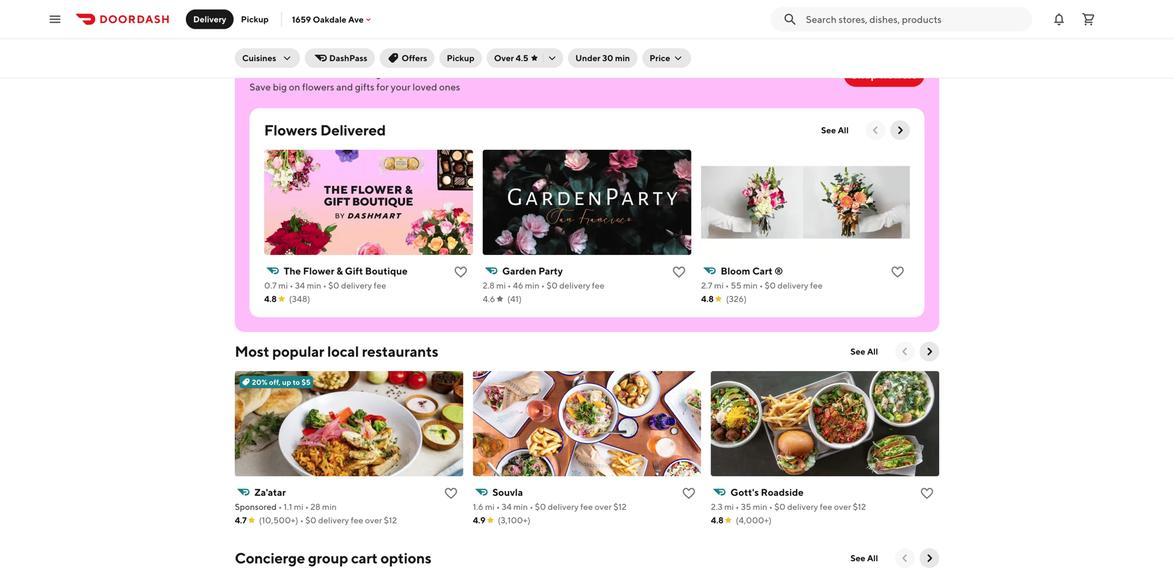 Task type: describe. For each thing, give the bounding box(es) containing it.
1.1
[[284, 502, 292, 512]]

over 4.5 button
[[487, 48, 563, 68]]

delivery
[[193, 14, 226, 24]]

®
[[775, 265, 783, 277]]

see for options
[[851, 553, 866, 563]]

click to add this store to your saved list image for souvla
[[682, 486, 697, 501]]

2.8
[[483, 281, 495, 291]]

cuisines button
[[235, 48, 300, 68]]

2.3
[[711, 502, 723, 512]]

min inside button
[[615, 53, 630, 63]]

0 horizontal spatial $12
[[384, 515, 397, 526]]

• left the 35
[[736, 502, 740, 512]]

fee for bloom cart ®
[[811, 281, 823, 291]]

over
[[494, 53, 514, 63]]

flowers
[[264, 121, 318, 139]]

under
[[576, 53, 601, 63]]

cuisines
[[242, 53, 276, 63]]

most popular local restaurants link
[[235, 342, 439, 362]]

mi for garden party
[[497, 281, 506, 291]]

$0
[[305, 515, 317, 526]]

delivered
[[320, 121, 386, 139]]

min for souvla
[[514, 502, 528, 512]]

most popular local restaurants
[[235, 343, 439, 360]]

min for gott's roadside
[[753, 502, 768, 512]]

55
[[731, 281, 742, 291]]

1659 oakdale ave button
[[292, 14, 374, 24]]

concierge group cart options link
[[235, 549, 432, 568]]

34 for souvla
[[502, 502, 512, 512]]

(326)
[[726, 294, 747, 304]]

1659 oakdale ave
[[292, 14, 364, 24]]

• down cart
[[760, 281, 763, 291]]

click to add this store to your saved list image for the flower & gift boutique
[[454, 265, 468, 280]]

2.7 mi • 55 min • $​0 delivery fee
[[702, 281, 823, 291]]

shop flowers
[[852, 68, 918, 81]]

cart
[[351, 550, 378, 567]]

delivery button
[[186, 9, 234, 29]]

• left $0
[[300, 515, 304, 526]]

offers button
[[380, 48, 435, 68]]

min right 28
[[322, 502, 337, 512]]

valentine's day save big on flowers and gifts for your loved ones
[[250, 56, 460, 93]]

$12 for souvla
[[614, 502, 627, 512]]

fee for gott's roadside
[[820, 502, 833, 512]]

4.8 for flowers delivered
[[702, 294, 714, 304]]

price button
[[643, 48, 691, 68]]

min for bloom cart ®
[[744, 281, 758, 291]]

concierge group cart options
[[235, 550, 432, 567]]

loved
[[413, 81, 437, 93]]

cart
[[753, 265, 773, 277]]

save
[[250, 81, 271, 93]]

2.8 mi • 46 min • $​0 delivery fee
[[483, 281, 605, 291]]

concierge
[[235, 550, 305, 567]]

• left 1.1
[[278, 502, 282, 512]]

min for the flower & gift boutique
[[307, 281, 321, 291]]

&
[[337, 265, 343, 277]]

see all link for options
[[844, 549, 886, 568]]

see for restaurants
[[851, 347, 866, 357]]

28
[[311, 502, 321, 512]]

options
[[381, 550, 432, 567]]

46
[[513, 281, 524, 291]]

2.7
[[702, 281, 713, 291]]

flowers inside shop flowers link
[[880, 68, 918, 81]]

valentine's
[[250, 56, 348, 79]]

popular
[[272, 343, 325, 360]]

mi for the flower & gift boutique
[[279, 281, 288, 291]]

sponsored
[[235, 502, 277, 512]]

day
[[351, 56, 386, 79]]

mi for gott's roadside
[[725, 502, 734, 512]]

(41)
[[508, 294, 522, 304]]

mi for souvla
[[485, 502, 495, 512]]

4.6
[[483, 294, 495, 304]]

shop flowers link
[[844, 62, 925, 87]]

20%
[[252, 378, 268, 387]]

0 vertical spatial previous button of carousel image
[[870, 124, 882, 136]]

• left 28
[[305, 502, 309, 512]]

20% off, up to $5
[[252, 378, 311, 387]]

previous button of carousel image for options
[[899, 552, 912, 565]]

on
[[289, 81, 300, 93]]

flowers inside valentine's day save big on flowers and gifts for your loved ones
[[302, 81, 334, 93]]

the flower & gift boutique
[[284, 265, 408, 277]]

price
[[650, 53, 671, 63]]

your
[[391, 81, 411, 93]]

shop
[[852, 68, 878, 81]]

under 30 min button
[[568, 48, 638, 68]]

over for gott's roadside
[[834, 502, 852, 512]]

0 vertical spatial all
[[838, 125, 849, 135]]

$​0 for bloom cart ®
[[765, 281, 776, 291]]

flower
[[303, 265, 335, 277]]

1.6
[[473, 502, 484, 512]]

0 horizontal spatial over
[[365, 515, 382, 526]]

35
[[741, 502, 752, 512]]

mi for bloom cart ®
[[715, 281, 724, 291]]

ave
[[348, 14, 364, 24]]

dashpass
[[329, 53, 368, 63]]

all for options
[[868, 553, 879, 563]]

delivery for bloom cart ®
[[778, 281, 809, 291]]

pickup for the bottom pickup 'button'
[[447, 53, 475, 63]]

• up (3,100+)
[[530, 502, 533, 512]]

4.8 down 0.7
[[264, 294, 277, 304]]

mi right 1.1
[[294, 502, 304, 512]]

1659
[[292, 14, 311, 24]]

4.7
[[235, 515, 247, 526]]



Task type: vqa. For each thing, say whether or not it's contained in the screenshot.
2nd Spicy
no



Task type: locate. For each thing, give the bounding box(es) containing it.
gott's
[[731, 487, 759, 498]]

34
[[295, 281, 305, 291], [502, 502, 512, 512]]

all for restaurants
[[868, 347, 879, 357]]

1 horizontal spatial pickup button
[[440, 48, 482, 68]]

0 horizontal spatial click to add this store to your saved list image
[[454, 265, 468, 280]]

1 vertical spatial all
[[868, 347, 879, 357]]

2.3 mi • 35 min • $​0 delivery fee over $12
[[711, 502, 866, 512]]

pickup button up cuisines
[[234, 9, 276, 29]]

• down party
[[541, 281, 545, 291]]

mi right 2.8
[[497, 281, 506, 291]]

4.8 down 2.3
[[711, 515, 724, 526]]

$5
[[302, 378, 311, 387]]

pickup up cuisines
[[241, 14, 269, 24]]

0 vertical spatial see all
[[822, 125, 849, 135]]

30
[[603, 53, 614, 63]]

• left the 55
[[726, 281, 729, 291]]

garden party
[[502, 265, 563, 277]]

2 vertical spatial see
[[851, 553, 866, 563]]

click to add this store to your saved list image for bloom cart ®
[[891, 265, 905, 280]]

min right 46
[[525, 281, 540, 291]]

dashpass button
[[305, 48, 375, 68]]

4.8 for most popular local restaurants
[[711, 515, 724, 526]]

0.7
[[264, 281, 277, 291]]

2 vertical spatial next button of carousel image
[[924, 552, 936, 565]]

to
[[293, 378, 300, 387]]

0 horizontal spatial pickup
[[241, 14, 269, 24]]

over
[[595, 502, 612, 512], [834, 502, 852, 512], [365, 515, 382, 526]]

$​0 for garden party
[[547, 281, 558, 291]]

$​0 for gott's roadside
[[775, 502, 786, 512]]

2 horizontal spatial $12
[[853, 502, 866, 512]]

local
[[327, 343, 359, 360]]

fee
[[374, 281, 386, 291], [592, 281, 605, 291], [811, 281, 823, 291], [581, 502, 593, 512], [820, 502, 833, 512], [351, 515, 363, 526]]

min up (3,100+)
[[514, 502, 528, 512]]

Store search: begin typing to search for stores available on DoorDash text field
[[806, 13, 1025, 26]]

min right the 55
[[744, 281, 758, 291]]

4.5
[[516, 53, 529, 63]]

1 vertical spatial see
[[851, 347, 866, 357]]

click to add this store to your saved list image
[[672, 265, 687, 280], [891, 265, 905, 280], [444, 486, 458, 501], [920, 486, 935, 501]]

• $0 delivery fee over $12
[[298, 515, 397, 526]]

• down the flower at the top left
[[323, 281, 327, 291]]

click to add this store to your saved list image for gott's roadside
[[920, 486, 935, 501]]

delivery for garden party
[[560, 281, 591, 291]]

previous button of carousel image for restaurants
[[899, 346, 912, 358]]

offers
[[402, 53, 427, 63]]

1 vertical spatial see all
[[851, 347, 879, 357]]

most
[[235, 343, 269, 360]]

1 horizontal spatial flowers
[[880, 68, 918, 81]]

delivery for the flower & gift boutique
[[341, 281, 372, 291]]

0 horizontal spatial 34
[[295, 281, 305, 291]]

souvla
[[493, 487, 523, 498]]

• down souvla
[[497, 502, 500, 512]]

next button of carousel image for restaurants
[[924, 346, 936, 358]]

group
[[308, 550, 348, 567]]

0 vertical spatial see
[[822, 125, 836, 135]]

bloom
[[721, 265, 751, 277]]

1 vertical spatial pickup
[[447, 53, 475, 63]]

za'atar
[[255, 487, 286, 498]]

2 vertical spatial see all link
[[844, 549, 886, 568]]

• down the
[[290, 281, 293, 291]]

1 vertical spatial pickup button
[[440, 48, 482, 68]]

sponsored • 1.1 mi • 28 min
[[235, 502, 337, 512]]

over 4.5
[[494, 53, 529, 63]]

$​0 for souvla
[[535, 502, 546, 512]]

min down the flower at the top left
[[307, 281, 321, 291]]

off,
[[269, 378, 281, 387]]

previous button of carousel image
[[870, 124, 882, 136], [899, 346, 912, 358], [899, 552, 912, 565]]

• down gott's roadside
[[769, 502, 773, 512]]

delivery for gott's roadside
[[788, 502, 819, 512]]

34 for the flower & gift boutique
[[295, 281, 305, 291]]

2 vertical spatial see all
[[851, 553, 879, 563]]

mi right 2.7
[[715, 281, 724, 291]]

$​0 for the flower & gift boutique
[[328, 281, 340, 291]]

min
[[615, 53, 630, 63], [307, 281, 321, 291], [525, 281, 540, 291], [744, 281, 758, 291], [322, 502, 337, 512], [514, 502, 528, 512], [753, 502, 768, 512]]

1.6 mi • 34 min • $​0 delivery fee over $12
[[473, 502, 627, 512]]

1 vertical spatial see all link
[[844, 342, 886, 362]]

1 horizontal spatial over
[[595, 502, 612, 512]]

4.9
[[473, 515, 486, 526]]

0.7 mi • 34 min • $​0 delivery fee
[[264, 281, 386, 291]]

flowers right on
[[302, 81, 334, 93]]

and
[[336, 81, 353, 93]]

mi right 2.3
[[725, 502, 734, 512]]

• left 46
[[508, 281, 511, 291]]

34 down souvla
[[502, 502, 512, 512]]

restaurants
[[362, 343, 439, 360]]

4.8 down 2.7
[[702, 294, 714, 304]]

open menu image
[[48, 12, 62, 27]]

2 vertical spatial previous button of carousel image
[[899, 552, 912, 565]]

0 vertical spatial pickup
[[241, 14, 269, 24]]

notification bell image
[[1052, 12, 1067, 27]]

gifts
[[355, 81, 375, 93]]

see all link for restaurants
[[844, 342, 886, 362]]

pickup up ones
[[447, 53, 475, 63]]

ones
[[439, 81, 460, 93]]

34 up (348)
[[295, 281, 305, 291]]

click to add this store to your saved list image left garden
[[454, 265, 468, 280]]

$12 for gott's roadside
[[853, 502, 866, 512]]

(10,500+)
[[259, 515, 298, 526]]

(4,000+)
[[736, 515, 772, 526]]

0 items, open order cart image
[[1082, 12, 1096, 27]]

click to add this store to your saved list image left the gott's
[[682, 486, 697, 501]]

0 vertical spatial see all link
[[814, 121, 857, 140]]

1 horizontal spatial pickup
[[447, 53, 475, 63]]

$​0
[[328, 281, 340, 291], [547, 281, 558, 291], [765, 281, 776, 291], [535, 502, 546, 512], [775, 502, 786, 512]]

boutique
[[365, 265, 408, 277]]

see all
[[822, 125, 849, 135], [851, 347, 879, 357], [851, 553, 879, 563]]

see all for options
[[851, 553, 879, 563]]

gift
[[345, 265, 363, 277]]

the
[[284, 265, 301, 277]]

0 horizontal spatial flowers
[[302, 81, 334, 93]]

flowers right shop
[[880, 68, 918, 81]]

next button of carousel image for options
[[924, 552, 936, 565]]

fee for the flower & gift boutique
[[374, 281, 386, 291]]

0 vertical spatial 34
[[295, 281, 305, 291]]

fee for garden party
[[592, 281, 605, 291]]

see all for restaurants
[[851, 347, 879, 357]]

mi right 0.7
[[279, 281, 288, 291]]

$12
[[614, 502, 627, 512], [853, 502, 866, 512], [384, 515, 397, 526]]

up
[[282, 378, 291, 387]]

1 vertical spatial 34
[[502, 502, 512, 512]]

next button of carousel image
[[894, 124, 907, 136], [924, 346, 936, 358], [924, 552, 936, 565]]

0 vertical spatial next button of carousel image
[[894, 124, 907, 136]]

oakdale
[[313, 14, 347, 24]]

pickup button up ones
[[440, 48, 482, 68]]

pickup
[[241, 14, 269, 24], [447, 53, 475, 63]]

delivery
[[341, 281, 372, 291], [560, 281, 591, 291], [778, 281, 809, 291], [548, 502, 579, 512], [788, 502, 819, 512], [318, 515, 349, 526]]

pickup button
[[234, 9, 276, 29], [440, 48, 482, 68]]

0 horizontal spatial pickup button
[[234, 9, 276, 29]]

for
[[377, 81, 389, 93]]

4.8
[[264, 294, 277, 304], [702, 294, 714, 304], [711, 515, 724, 526]]

1 horizontal spatial $12
[[614, 502, 627, 512]]

bloom cart ®
[[721, 265, 783, 277]]

1 horizontal spatial 34
[[502, 502, 512, 512]]

over for souvla
[[595, 502, 612, 512]]

flowers delivered link
[[264, 121, 386, 140]]

min for garden party
[[525, 281, 540, 291]]

roadside
[[761, 487, 804, 498]]

see
[[822, 125, 836, 135], [851, 347, 866, 357], [851, 553, 866, 563]]

(348)
[[289, 294, 310, 304]]

party
[[539, 265, 563, 277]]

garden
[[502, 265, 537, 277]]

flowers
[[880, 68, 918, 81], [302, 81, 334, 93]]

1 vertical spatial next button of carousel image
[[924, 346, 936, 358]]

min right the 35
[[753, 502, 768, 512]]

under 30 min
[[576, 53, 630, 63]]

(3,100+)
[[498, 515, 531, 526]]

flowers delivered
[[264, 121, 386, 139]]

2 vertical spatial all
[[868, 553, 879, 563]]

0 vertical spatial click to add this store to your saved list image
[[454, 265, 468, 280]]

0 vertical spatial pickup button
[[234, 9, 276, 29]]

click to add this store to your saved list image for garden party
[[672, 265, 687, 280]]

min right 30
[[615, 53, 630, 63]]

pickup for pickup 'button' to the left
[[241, 14, 269, 24]]

fee for souvla
[[581, 502, 593, 512]]

gott's roadside
[[731, 487, 804, 498]]

1 vertical spatial click to add this store to your saved list image
[[682, 486, 697, 501]]

click to add this store to your saved list image
[[454, 265, 468, 280], [682, 486, 697, 501]]

2 horizontal spatial over
[[834, 502, 852, 512]]

1 vertical spatial previous button of carousel image
[[899, 346, 912, 358]]

delivery for souvla
[[548, 502, 579, 512]]

see all link
[[814, 121, 857, 140], [844, 342, 886, 362], [844, 549, 886, 568]]

big
[[273, 81, 287, 93]]

click to add this store to your saved list image for za'atar
[[444, 486, 458, 501]]

1 horizontal spatial click to add this store to your saved list image
[[682, 486, 697, 501]]

mi right 1.6
[[485, 502, 495, 512]]



